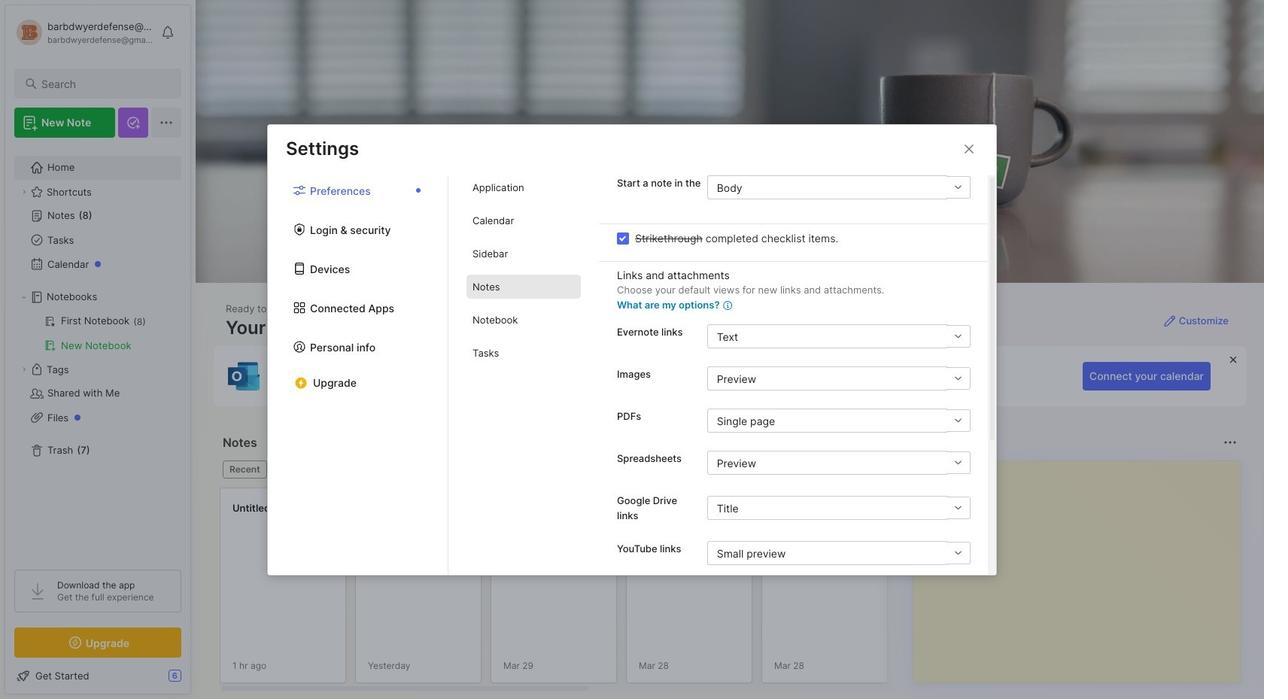 Task type: locate. For each thing, give the bounding box(es) containing it.
tab
[[467, 175, 581, 199], [467, 208, 581, 233], [467, 242, 581, 266], [467, 275, 581, 299], [467, 308, 581, 332], [467, 341, 581, 365], [223, 461, 267, 479]]

Start a new note in the body or title. field
[[707, 175, 971, 199]]

group
[[14, 309, 181, 357]]

Start writing… text field
[[925, 461, 1240, 671]]

tree inside main element
[[5, 147, 190, 556]]

2 tab list from the left
[[449, 175, 599, 575]]

main element
[[0, 0, 196, 699]]

tree
[[5, 147, 190, 556]]

None search field
[[41, 75, 168, 93]]

none search field inside main element
[[41, 75, 168, 93]]

Choose default view option for Images field
[[707, 367, 970, 391]]

tab list
[[268, 175, 449, 575], [449, 175, 599, 575]]

row group
[[220, 488, 1264, 692]]



Task type: describe. For each thing, give the bounding box(es) containing it.
expand tags image
[[20, 365, 29, 374]]

Choose default view option for Evernote links field
[[707, 324, 970, 348]]

Choose default view option for Spreadsheets field
[[707, 451, 970, 475]]

expand notebooks image
[[20, 293, 29, 302]]

Choose default view option for PDFs field
[[707, 409, 970, 433]]

Choose default view option for YouTube links field
[[707, 541, 970, 565]]

Search text field
[[41, 77, 168, 91]]

group inside main element
[[14, 309, 181, 357]]

close image
[[960, 140, 978, 158]]

1 tab list from the left
[[268, 175, 449, 575]]

Select87 checkbox
[[617, 232, 629, 244]]

Choose default view option for Google Drive links field
[[707, 496, 970, 520]]



Task type: vqa. For each thing, say whether or not it's contained in the screenshot.
CLOSE Icon
yes



